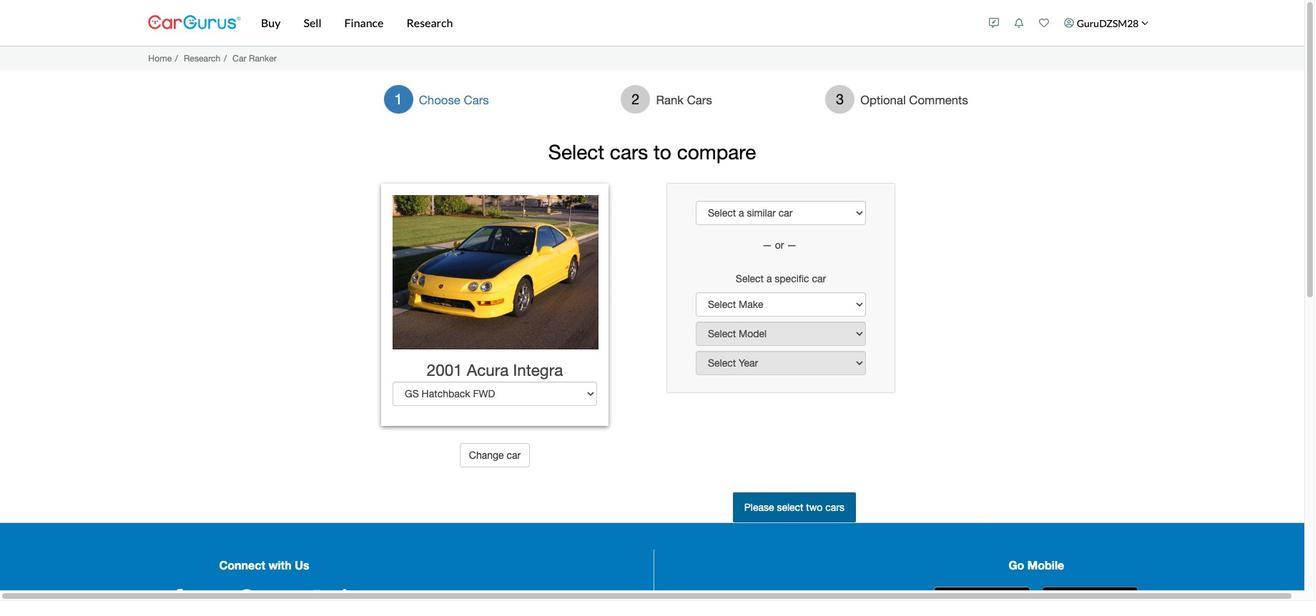 Task type: vqa. For each thing, say whether or not it's contained in the screenshot.
Research link
yes



Task type: describe. For each thing, give the bounding box(es) containing it.
with
[[268, 558, 292, 572]]

1 — from the left
[[762, 240, 772, 251]]

connect with us
[[219, 558, 309, 572]]

choose cars
[[419, 93, 489, 107]]

cargurus logo homepage link link
[[148, 3, 241, 43]]

specific
[[775, 273, 809, 284]]

research link
[[184, 53, 221, 63]]

buy
[[261, 16, 281, 29]]

to
[[654, 140, 671, 164]]

select cars to compare
[[548, 140, 756, 164]]

2 / from the left
[[224, 53, 227, 63]]

compare
[[677, 140, 756, 164]]

user icon image
[[1064, 18, 1074, 28]]

change car
[[469, 449, 521, 461]]

gurudzsm28
[[1077, 17, 1139, 29]]

car
[[232, 53, 246, 63]]

change car link
[[460, 443, 530, 467]]

gurudzsm28 button
[[1057, 3, 1156, 43]]

1 vertical spatial research
[[184, 53, 221, 63]]

connect
[[219, 558, 265, 572]]

open notifications image
[[1014, 18, 1024, 28]]

facebook image
[[167, 589, 187, 601]]

select for select a specific car
[[736, 273, 764, 284]]

add a car review image
[[989, 18, 999, 28]]

menu bar containing buy
[[241, 0, 982, 46]]

please
[[744, 502, 774, 513]]

choose
[[419, 93, 460, 107]]

pinterest image
[[237, 589, 257, 601]]

twitter image
[[202, 589, 222, 601]]

chevron down image
[[1141, 19, 1149, 27]]

acura
[[467, 361, 509, 380]]

a
[[766, 273, 772, 284]]

3
[[836, 91, 844, 107]]

instagram image
[[307, 589, 327, 601]]

two
[[806, 502, 823, 513]]

youtube image
[[272, 589, 292, 601]]

mobile
[[1027, 558, 1064, 572]]

get it on google play image
[[1042, 587, 1139, 601]]

select a specific car
[[736, 273, 826, 284]]

picture of 2001 acura integra image
[[393, 195, 599, 350]]

select for select cars to compare
[[548, 140, 604, 164]]

1 horizontal spatial car
[[812, 273, 826, 284]]

change
[[469, 449, 504, 461]]

gurudzsm28 menu
[[982, 3, 1156, 43]]

download on the app store image
[[934, 587, 1031, 601]]

cars for 2
[[687, 93, 712, 107]]



Task type: locate. For each thing, give the bounding box(es) containing it.
cargurus logo homepage link image
[[148, 3, 241, 43]]

0 vertical spatial research
[[406, 16, 453, 29]]

cars for 1
[[464, 93, 489, 107]]

research right finance
[[406, 16, 453, 29]]

please select two cars
[[744, 502, 845, 513]]

1 vertical spatial select
[[736, 273, 764, 284]]

/ right home
[[175, 53, 178, 63]]

1 cars from the left
[[464, 93, 489, 107]]

cars
[[464, 93, 489, 107], [687, 93, 712, 107]]

/
[[175, 53, 178, 63], [224, 53, 227, 63]]

1 horizontal spatial —
[[787, 240, 797, 251]]

0 horizontal spatial car
[[507, 449, 521, 461]]

car
[[812, 273, 826, 284], [507, 449, 521, 461]]

1 horizontal spatial research
[[406, 16, 453, 29]]

research inside dropdown button
[[406, 16, 453, 29]]

cars
[[610, 140, 648, 164], [825, 502, 845, 513]]

finance button
[[333, 0, 395, 46]]

1 horizontal spatial select
[[736, 273, 764, 284]]

0 vertical spatial car
[[812, 273, 826, 284]]

rank
[[656, 93, 684, 107]]

0 horizontal spatial cars
[[610, 140, 648, 164]]

0 horizontal spatial /
[[175, 53, 178, 63]]

cars right rank
[[687, 93, 712, 107]]

—
[[762, 240, 772, 251], [787, 240, 797, 251]]

— or —
[[762, 240, 800, 251]]

2
[[632, 91, 640, 107]]

comments
[[909, 93, 968, 107]]

1
[[394, 91, 402, 107]]

us
[[295, 558, 309, 572]]

— left the or
[[762, 240, 772, 251]]

car right change
[[507, 449, 521, 461]]

buy button
[[250, 0, 292, 46]]

1 horizontal spatial /
[[224, 53, 227, 63]]

select
[[777, 502, 803, 513]]

1 vertical spatial car
[[507, 449, 521, 461]]

or
[[775, 240, 784, 251]]

rank cars
[[656, 93, 712, 107]]

ranker
[[249, 53, 277, 63]]

/ left car
[[224, 53, 227, 63]]

sell button
[[292, 0, 333, 46]]

2 cars from the left
[[687, 93, 712, 107]]

2001 acura integra
[[427, 361, 563, 380]]

finance
[[344, 16, 384, 29]]

0 horizontal spatial —
[[762, 240, 772, 251]]

research
[[406, 16, 453, 29], [184, 53, 221, 63]]

go
[[1009, 558, 1024, 572]]

home link
[[148, 53, 172, 63]]

0 horizontal spatial select
[[548, 140, 604, 164]]

0 horizontal spatial cars
[[464, 93, 489, 107]]

please select two cars button
[[733, 492, 856, 522]]

cars left to
[[610, 140, 648, 164]]

home / research / car ranker
[[148, 53, 277, 63]]

research button
[[395, 0, 464, 46]]

cars right two
[[825, 502, 845, 513]]

2001
[[427, 361, 462, 380]]

research down the 'cargurus logo homepage link'
[[184, 53, 221, 63]]

optional
[[860, 93, 906, 107]]

1 horizontal spatial cars
[[687, 93, 712, 107]]

home
[[148, 53, 172, 63]]

select
[[548, 140, 604, 164], [736, 273, 764, 284]]

2 — from the left
[[787, 240, 797, 251]]

menu bar
[[241, 0, 982, 46]]

integra
[[513, 361, 563, 380]]

saved cars image
[[1039, 18, 1049, 28]]

1 horizontal spatial cars
[[825, 502, 845, 513]]

car right 'specific'
[[812, 273, 826, 284]]

0 vertical spatial cars
[[610, 140, 648, 164]]

linkedin image
[[341, 589, 361, 601]]

0 vertical spatial select
[[548, 140, 604, 164]]

0 horizontal spatial research
[[184, 53, 221, 63]]

go mobile
[[1009, 558, 1064, 572]]

1 / from the left
[[175, 53, 178, 63]]

optional comments
[[860, 93, 968, 107]]

— right the or
[[787, 240, 797, 251]]

cars right choose
[[464, 93, 489, 107]]

1 vertical spatial cars
[[825, 502, 845, 513]]

cars inside please select two cars button
[[825, 502, 845, 513]]

sell
[[304, 16, 321, 29]]



